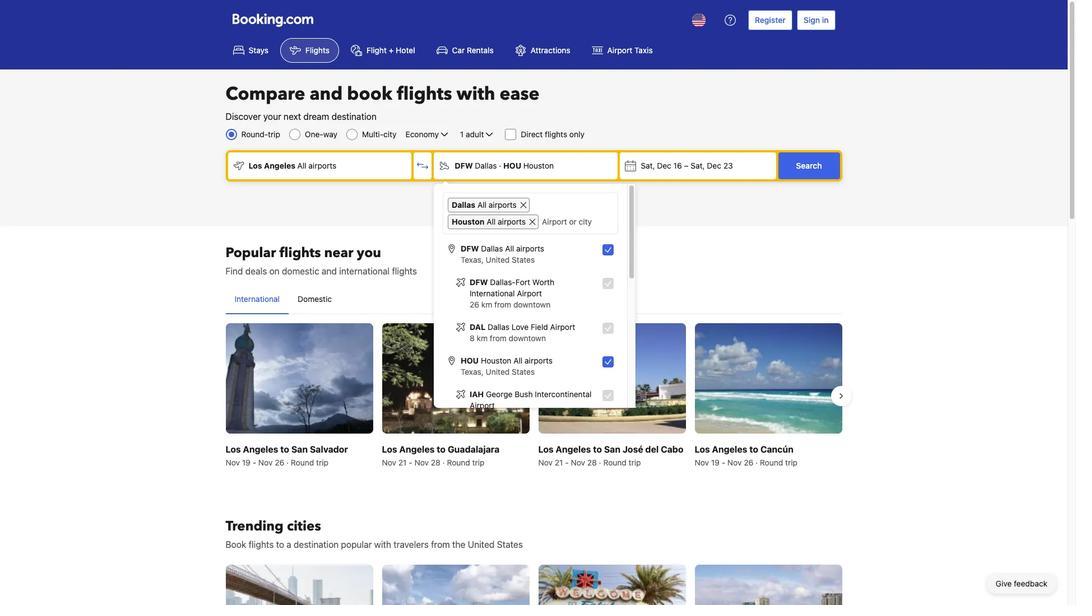 Task type: locate. For each thing, give the bounding box(es) containing it.
city
[[384, 129, 397, 139]]

round inside los angeles to cancún nov 19 - nov 26 · round trip
[[760, 458, 783, 468]]

los for los angeles
[[249, 161, 262, 170]]

texas, down "houston all airports"
[[461, 255, 484, 265]]

dfw for dfw
[[470, 277, 488, 287]]

flights link
[[280, 38, 339, 63]]

states up the fort
[[512, 255, 535, 265]]

to left josé
[[593, 445, 602, 455]]

3 round from the left
[[603, 458, 627, 468]]

16
[[674, 161, 682, 170]]

2 dec from the left
[[707, 161, 721, 170]]

1 san from the left
[[291, 445, 308, 455]]

taxis
[[635, 45, 653, 55]]

flights inside compare and book flights with ease discover your next dream destination
[[397, 82, 452, 107]]

dfw left dallas-
[[470, 277, 488, 287]]

4 round from the left
[[760, 458, 783, 468]]

0 vertical spatial destination
[[332, 112, 377, 122]]

states up bush at the bottom of page
[[512, 367, 535, 377]]

register
[[755, 15, 786, 25]]

airports up "houston all airports"
[[489, 200, 517, 210]]

to inside los angeles to guadalajara nov 21 - nov 28 · round trip
[[437, 445, 446, 455]]

trip down cancún
[[785, 458, 798, 468]]

booking.com logo image
[[232, 13, 313, 27], [232, 13, 313, 27]]

1 horizontal spatial san
[[604, 445, 621, 455]]

0 vertical spatial and
[[310, 82, 343, 107]]

0 horizontal spatial hou
[[461, 356, 479, 366]]

6 nov from the left
[[571, 458, 585, 468]]

all for angeles
[[297, 161, 306, 170]]

19 inside los angeles to cancún nov 19 - nov 26 · round trip
[[711, 458, 720, 468]]

international down dallas-
[[470, 289, 515, 298]]

to left cancún
[[750, 445, 759, 455]]

sat, right –
[[691, 161, 705, 170]]

1 vertical spatial from
[[490, 334, 507, 343]]

dfw
[[455, 161, 473, 170], [461, 244, 479, 253], [470, 277, 488, 287]]

2 vertical spatial dfw
[[470, 277, 488, 287]]

1 vertical spatial houston
[[452, 217, 485, 226]]

nov
[[226, 458, 240, 468], [258, 458, 273, 468], [382, 458, 396, 468], [415, 458, 429, 468], [538, 458, 553, 468], [571, 458, 585, 468], [695, 458, 709, 468], [728, 458, 742, 468]]

km right 8
[[477, 334, 488, 343]]

hou inside hou houston all airports texas, united states
[[461, 356, 479, 366]]

to left the a
[[276, 540, 284, 550]]

los angeles to cancún image
[[695, 323, 842, 434]]

san left salvador
[[291, 445, 308, 455]]

hotel
[[396, 45, 415, 55]]

0 vertical spatial texas,
[[461, 255, 484, 265]]

from left the
[[431, 540, 450, 550]]

trip down salvador
[[316, 458, 328, 468]]

hou
[[503, 161, 521, 170], [461, 356, 479, 366]]

hou down 'direct'
[[503, 161, 521, 170]]

sat,
[[641, 161, 655, 170], [691, 161, 705, 170]]

united right the
[[468, 540, 495, 550]]

·
[[499, 161, 501, 170], [287, 458, 289, 468], [443, 458, 445, 468], [599, 458, 601, 468], [756, 458, 758, 468]]

· inside los angeles to cancún nov 19 - nov 26 · round trip
[[756, 458, 758, 468]]

states right the
[[497, 540, 523, 550]]

united for houston
[[486, 367, 510, 377]]

round down josé
[[603, 458, 627, 468]]

1 horizontal spatial with
[[457, 82, 495, 107]]

- inside los angeles to guadalajara nov 21 - nov 28 · round trip
[[409, 458, 412, 468]]

los angeles to guadalajara nov 21 - nov 28 · round trip
[[382, 445, 500, 468]]

to for nov
[[280, 445, 289, 455]]

21
[[398, 458, 407, 468], [555, 458, 563, 468]]

airport down iah
[[470, 401, 495, 410]]

ease
[[500, 82, 540, 107]]

1 vertical spatial km
[[477, 334, 488, 343]]

1 19 from the left
[[242, 458, 251, 468]]

sat, left 16
[[641, 161, 655, 170]]

and up dream
[[310, 82, 343, 107]]

with inside compare and book flights with ease discover your next dream destination
[[457, 82, 495, 107]]

0 horizontal spatial 26
[[275, 458, 284, 468]]

0 horizontal spatial dec
[[657, 161, 671, 170]]

1 vertical spatial destination
[[294, 540, 339, 550]]

26 inside press enter to select airport, and then press spacebar to add another airport element
[[470, 300, 479, 309]]

1 horizontal spatial dec
[[707, 161, 721, 170]]

21 inside los angeles to san josé del cabo nov 21 - nov 28 · round trip
[[555, 458, 563, 468]]

los inside los angeles to san salvador nov 19 - nov 26 · round trip
[[226, 445, 241, 455]]

texas, inside "dfw dallas all airports texas, united states"
[[461, 255, 484, 265]]

press enter to select airport, and then press spacebar to add another airport element
[[443, 239, 618, 605]]

los angeles to san salvador nov 19 - nov 26 · round trip
[[226, 445, 348, 468]]

airport inside dal dallas love field airport 8 km from downtown
[[550, 322, 575, 332]]

3 - from the left
[[565, 458, 569, 468]]

km
[[481, 300, 492, 309], [477, 334, 488, 343]]

sat, dec 16 – sat, dec 23
[[641, 161, 733, 170]]

0 vertical spatial hou
[[503, 161, 521, 170]]

2 san from the left
[[604, 445, 621, 455]]

downtown inside dal dallas love field airport 8 km from downtown
[[509, 334, 546, 343]]

angeles inside los angeles to guadalajara nov 21 - nov 28 · round trip
[[399, 445, 435, 455]]

los for los angeles to guadalajara
[[382, 445, 397, 455]]

from down dallas-fort worth international airport
[[495, 300, 511, 309]]

trip down josé
[[629, 458, 641, 468]]

1 - from the left
[[253, 458, 256, 468]]

from right 8
[[490, 334, 507, 343]]

1 texas, from the top
[[461, 255, 484, 265]]

0 horizontal spatial sat,
[[641, 161, 655, 170]]

- inside los angeles to san josé del cabo nov 21 - nov 28 · round trip
[[565, 458, 569, 468]]

international down the deals
[[235, 294, 280, 304]]

to left guadalajara
[[437, 445, 446, 455]]

all inside hou houston all airports texas, united states
[[514, 356, 523, 366]]

find
[[226, 266, 243, 276]]

downtown down love
[[509, 334, 546, 343]]

angeles inside los angeles to cancún nov 19 - nov 26 · round trip
[[712, 445, 747, 455]]

2 round from the left
[[447, 458, 470, 468]]

international inside dallas-fort worth international airport
[[470, 289, 515, 298]]

states inside trending cities book flights to a destination popular with travelers from the united states
[[497, 540, 523, 550]]

2 28 from the left
[[587, 458, 597, 468]]

dec left 16
[[657, 161, 671, 170]]

0 vertical spatial downtown
[[513, 300, 551, 309]]

round-
[[241, 129, 268, 139]]

0 vertical spatial km
[[481, 300, 492, 309]]

tab list containing international
[[226, 285, 842, 315]]

dal
[[470, 322, 486, 332]]

0 vertical spatial with
[[457, 82, 495, 107]]

2 - from the left
[[409, 458, 412, 468]]

love
[[512, 322, 529, 332]]

-
[[253, 458, 256, 468], [409, 458, 412, 468], [565, 458, 569, 468], [722, 458, 725, 468]]

in
[[822, 15, 829, 25]]

1 vertical spatial texas,
[[461, 367, 484, 377]]

0 horizontal spatial 19
[[242, 458, 251, 468]]

texas, inside hou houston all airports texas, united states
[[461, 367, 484, 377]]

texas, for hou
[[461, 367, 484, 377]]

airports down dallas all airports
[[498, 217, 526, 226]]

0 vertical spatial states
[[512, 255, 535, 265]]

dfw down "houston all airports"
[[461, 244, 479, 253]]

1 vertical spatial dfw
[[461, 244, 479, 253]]

united
[[486, 255, 510, 265], [486, 367, 510, 377], [468, 540, 495, 550]]

angeles
[[264, 161, 295, 170], [243, 445, 278, 455], [399, 445, 435, 455], [556, 445, 591, 455], [712, 445, 747, 455]]

from inside dal dallas love field airport 8 km from downtown
[[490, 334, 507, 343]]

airports inside hou houston all airports texas, united states
[[525, 356, 553, 366]]

flights up economy
[[397, 82, 452, 107]]

houston inside hou houston all airports texas, united states
[[481, 356, 512, 366]]

round down salvador
[[291, 458, 314, 468]]

george
[[486, 390, 513, 399]]

1 vertical spatial hou
[[461, 356, 479, 366]]

all down one-
[[297, 161, 306, 170]]

united up the george
[[486, 367, 510, 377]]

0 horizontal spatial with
[[374, 540, 391, 550]]

airports
[[309, 161, 337, 170], [489, 200, 517, 210], [498, 217, 526, 226], [516, 244, 544, 253], [525, 356, 553, 366]]

to inside trending cities book flights to a destination popular with travelers from the united states
[[276, 540, 284, 550]]

dec left 23
[[707, 161, 721, 170]]

1 vertical spatial united
[[486, 367, 510, 377]]

los inside los angeles to san josé del cabo nov 21 - nov 28 · round trip
[[538, 445, 554, 455]]

to inside los angeles to san josé del cabo nov 21 - nov 28 · round trip
[[593, 445, 602, 455]]

1 horizontal spatial 28
[[587, 458, 597, 468]]

1 nov from the left
[[226, 458, 240, 468]]

0 vertical spatial united
[[486, 255, 510, 265]]

united inside hou houston all airports texas, united states
[[486, 367, 510, 377]]

san inside los angeles to san salvador nov 19 - nov 26 · round trip
[[291, 445, 308, 455]]

- inside los angeles to cancún nov 19 - nov 26 · round trip
[[722, 458, 725, 468]]

7 nov from the left
[[695, 458, 709, 468]]

28
[[431, 458, 441, 468], [587, 458, 597, 468]]

destination up multi-
[[332, 112, 377, 122]]

28 inside los angeles to guadalajara nov 21 - nov 28 · round trip
[[431, 458, 441, 468]]

los inside los angeles to guadalajara nov 21 - nov 28 · round trip
[[382, 445, 397, 455]]

dallas inside dal dallas love field airport 8 km from downtown
[[488, 322, 510, 332]]

flight
[[367, 45, 387, 55]]

2 nov from the left
[[258, 458, 273, 468]]

united for dallas
[[486, 255, 510, 265]]

all down dal dallas love field airport 8 km from downtown
[[514, 356, 523, 366]]

los for los angeles to san salvador
[[226, 445, 241, 455]]

all down "houston all airports"
[[505, 244, 514, 253]]

2 vertical spatial from
[[431, 540, 450, 550]]

4 nov from the left
[[415, 458, 429, 468]]

19
[[242, 458, 251, 468], [711, 458, 720, 468]]

feedback
[[1014, 579, 1048, 589]]

0 horizontal spatial san
[[291, 445, 308, 455]]

airports inside "dfw dallas all airports texas, united states"
[[516, 244, 544, 253]]

2 texas, from the top
[[461, 367, 484, 377]]

from
[[495, 300, 511, 309], [490, 334, 507, 343], [431, 540, 450, 550]]

dallas down 1 adult popup button
[[475, 161, 497, 170]]

round down cancún
[[760, 458, 783, 468]]

san inside los angeles to san josé del cabo nov 21 - nov 28 · round trip
[[604, 445, 621, 455]]

trending
[[226, 518, 284, 536]]

dallas down "houston all airports"
[[481, 244, 503, 253]]

states inside "dfw dallas all airports texas, united states"
[[512, 255, 535, 265]]

2 vertical spatial united
[[468, 540, 495, 550]]

book
[[226, 540, 246, 550]]

airport inside dallas-fort worth international airport
[[517, 289, 542, 298]]

+
[[389, 45, 394, 55]]

1 horizontal spatial 26
[[470, 300, 479, 309]]

international
[[470, 289, 515, 298], [235, 294, 280, 304]]

dal dallas love field airport 8 km from downtown
[[470, 322, 575, 343]]

dfw inside "dfw dallas all airports texas, united states"
[[461, 244, 479, 253]]

states for dallas
[[512, 255, 535, 265]]

26 inside los angeles to san salvador nov 19 - nov 26 · round trip
[[275, 458, 284, 468]]

1 21 from the left
[[398, 458, 407, 468]]

1 vertical spatial downtown
[[509, 334, 546, 343]]

houston down 'direct'
[[523, 161, 554, 170]]

to for 21
[[437, 445, 446, 455]]

houston up the george
[[481, 356, 512, 366]]

downtown up field
[[513, 300, 551, 309]]

4 - from the left
[[722, 458, 725, 468]]

21 inside los angeles to guadalajara nov 21 - nov 28 · round trip
[[398, 458, 407, 468]]

0 horizontal spatial international
[[235, 294, 280, 304]]

airports down dal dallas love field airport 8 km from downtown
[[525, 356, 553, 366]]

dallas inside "dfw dallas all airports texas, united states"
[[481, 244, 503, 253]]

all up "houston all airports"
[[478, 200, 487, 210]]

angeles inside los angeles to san salvador nov 19 - nov 26 · round trip
[[243, 445, 278, 455]]

dfw down 1
[[455, 161, 473, 170]]

round down guadalajara
[[447, 458, 470, 468]]

23
[[724, 161, 733, 170]]

and inside popular flights near you find deals on domestic and international flights
[[322, 266, 337, 276]]

3 nov from the left
[[382, 458, 396, 468]]

1 vertical spatial and
[[322, 266, 337, 276]]

to inside los angeles to cancún nov 19 - nov 26 · round trip
[[750, 445, 759, 455]]

destination down cities
[[294, 540, 339, 550]]

united inside trending cities book flights to a destination popular with travelers from the united states
[[468, 540, 495, 550]]

flights down the trending on the left of the page
[[249, 540, 274, 550]]

dallas for dal dallas love field airport 8 km from downtown
[[488, 322, 510, 332]]

houston down dallas all airports
[[452, 217, 485, 226]]

0 horizontal spatial 21
[[398, 458, 407, 468]]

2 21 from the left
[[555, 458, 563, 468]]

san for salvador
[[291, 445, 308, 455]]

dec
[[657, 161, 671, 170], [707, 161, 721, 170]]

hou houston all airports texas, united states
[[461, 356, 553, 377]]

hou down 8
[[461, 356, 479, 366]]

dallas right dal
[[488, 322, 510, 332]]

states inside hou houston all airports texas, united states
[[512, 367, 535, 377]]

airport down the fort
[[517, 289, 542, 298]]

1 sat, from the left
[[641, 161, 655, 170]]

your
[[263, 112, 281, 122]]

san left josé
[[604, 445, 621, 455]]

search
[[796, 161, 822, 170]]

1 horizontal spatial 21
[[555, 458, 563, 468]]

round
[[291, 458, 314, 468], [447, 458, 470, 468], [603, 458, 627, 468], [760, 458, 783, 468]]

1 28 from the left
[[431, 458, 441, 468]]

1 vertical spatial states
[[512, 367, 535, 377]]

texas, up iah
[[461, 367, 484, 377]]

all for dallas
[[505, 244, 514, 253]]

united up dallas-
[[486, 255, 510, 265]]

popular
[[226, 244, 276, 262]]

0 vertical spatial dfw
[[455, 161, 473, 170]]

all down dallas all airports
[[487, 217, 496, 226]]

search button
[[778, 152, 840, 179]]

houston
[[523, 161, 554, 170], [452, 217, 485, 226], [481, 356, 512, 366]]

from inside trending cities book flights to a destination popular with travelers from the united states
[[431, 540, 450, 550]]

2 vertical spatial states
[[497, 540, 523, 550]]

round inside los angeles to san josé del cabo nov 21 - nov 28 · round trip
[[603, 458, 627, 468]]

airports up the fort
[[516, 244, 544, 253]]

1 round from the left
[[291, 458, 314, 468]]

trip down guadalajara
[[472, 458, 485, 468]]

2 horizontal spatial 26
[[744, 458, 754, 468]]

airports for dallas
[[516, 244, 544, 253]]

all inside "dfw dallas all airports texas, united states"
[[505, 244, 514, 253]]

with right the popular
[[374, 540, 391, 550]]

to for 19
[[750, 445, 759, 455]]

1 vertical spatial with
[[374, 540, 391, 550]]

field
[[531, 322, 548, 332]]

region
[[217, 319, 851, 473]]

0 horizontal spatial 28
[[431, 458, 441, 468]]

airport right field
[[550, 322, 575, 332]]

a
[[287, 540, 291, 550]]

with up adult
[[457, 82, 495, 107]]

1 horizontal spatial 19
[[711, 458, 720, 468]]

angeles inside los angeles to san josé del cabo nov 21 - nov 28 · round trip
[[556, 445, 591, 455]]

dream
[[303, 112, 329, 122]]

1 adult button
[[459, 128, 496, 141]]

airport taxis
[[607, 45, 653, 55]]

and down near
[[322, 266, 337, 276]]

car rentals
[[452, 45, 494, 55]]

to inside los angeles to san salvador nov 19 - nov 26 · round trip
[[280, 445, 289, 455]]

region containing los angeles to san salvador
[[217, 319, 851, 473]]

1 adult
[[460, 129, 484, 139]]

states for houston
[[512, 367, 535, 377]]

1 horizontal spatial international
[[470, 289, 515, 298]]

airport left taxis
[[607, 45, 633, 55]]

multi-city
[[362, 129, 397, 139]]

destination inside compare and book flights with ease discover your next dream destination
[[332, 112, 377, 122]]

to left salvador
[[280, 445, 289, 455]]

flight + hotel
[[367, 45, 415, 55]]

with
[[457, 82, 495, 107], [374, 540, 391, 550]]

texas,
[[461, 255, 484, 265], [461, 367, 484, 377]]

dallas for dfw dallas · hou houston
[[475, 161, 497, 170]]

dallas
[[475, 161, 497, 170], [452, 200, 475, 210], [481, 244, 503, 253], [488, 322, 510, 332]]

tab list
[[226, 285, 842, 315]]

trip inside los angeles to san josé del cabo nov 21 - nov 28 · round trip
[[629, 458, 641, 468]]

Airport or city text field
[[541, 215, 613, 229]]

1 horizontal spatial sat,
[[691, 161, 705, 170]]

airports down one-way
[[309, 161, 337, 170]]

dallas for dfw dallas all airports texas, united states
[[481, 244, 503, 253]]

united inside "dfw dallas all airports texas, united states"
[[486, 255, 510, 265]]

8
[[470, 334, 475, 343]]

and
[[310, 82, 343, 107], [322, 266, 337, 276]]

2 vertical spatial houston
[[481, 356, 512, 366]]

trip
[[268, 129, 280, 139], [316, 458, 328, 468], [472, 458, 485, 468], [629, 458, 641, 468], [785, 458, 798, 468]]

los inside los angeles to cancún nov 19 - nov 26 · round trip
[[695, 445, 710, 455]]

km up dal
[[481, 300, 492, 309]]

2 19 from the left
[[711, 458, 720, 468]]



Task type: describe. For each thing, give the bounding box(es) containing it.
trip inside los angeles to cancún nov 19 - nov 26 · round trip
[[785, 458, 798, 468]]

fort
[[516, 277, 530, 287]]

cancún
[[761, 445, 794, 455]]

give feedback button
[[987, 574, 1057, 594]]

1
[[460, 129, 464, 139]]

26 inside los angeles to cancún nov 19 - nov 26 · round trip
[[744, 458, 754, 468]]

rentals
[[467, 45, 494, 55]]

guadalajara
[[448, 445, 500, 455]]

angeles for los angeles
[[264, 161, 295, 170]]

dfw dallas all airports texas, united states
[[461, 244, 544, 265]]

dallas-fort worth international airport
[[470, 277, 554, 298]]

one-way
[[305, 129, 337, 139]]

del
[[645, 445, 659, 455]]

2 sat, from the left
[[691, 161, 705, 170]]

way
[[323, 129, 337, 139]]

trip inside los angeles to guadalajara nov 21 - nov 28 · round trip
[[472, 458, 485, 468]]

domestic
[[298, 294, 332, 304]]

stays link
[[223, 38, 278, 63]]

los for los angeles to cancún
[[695, 445, 710, 455]]

one-
[[305, 129, 323, 139]]

dallas up "houston all airports"
[[452, 200, 475, 210]]

domestic button
[[289, 285, 341, 314]]

international button
[[226, 285, 289, 314]]

airport taxis link
[[582, 38, 662, 63]]

0 vertical spatial from
[[495, 300, 511, 309]]

19 inside los angeles to san salvador nov 19 - nov 26 · round trip
[[242, 458, 251, 468]]

bush
[[515, 390, 533, 399]]

1 horizontal spatial hou
[[503, 161, 521, 170]]

car
[[452, 45, 465, 55]]

angeles for los angeles to san josé del cabo
[[556, 445, 591, 455]]

los angeles to san josé del cabo nov 21 - nov 28 · round trip
[[538, 445, 684, 468]]

texas, for dfw
[[461, 255, 484, 265]]

sign in link
[[797, 10, 836, 30]]

0 vertical spatial houston
[[523, 161, 554, 170]]

iah
[[470, 390, 484, 399]]

all for houston
[[514, 356, 523, 366]]

round inside los angeles to san salvador nov 19 - nov 26 · round trip
[[291, 458, 314, 468]]

popular
[[341, 540, 372, 550]]

with inside trending cities book flights to a destination popular with travelers from the united states
[[374, 540, 391, 550]]

5 nov from the left
[[538, 458, 553, 468]]

near
[[324, 244, 353, 262]]

angeles for los angeles to cancún
[[712, 445, 747, 455]]

adult
[[466, 129, 484, 139]]

next
[[284, 112, 301, 122]]

the
[[452, 540, 466, 550]]

flight + hotel link
[[341, 38, 425, 63]]

flights
[[305, 45, 330, 55]]

travelers
[[394, 540, 429, 550]]

8 nov from the left
[[728, 458, 742, 468]]

intercontinental
[[535, 390, 592, 399]]

domestic
[[282, 266, 319, 276]]

round-trip
[[241, 129, 280, 139]]

discover
[[226, 112, 261, 122]]

airports for houston
[[525, 356, 553, 366]]

and inside compare and book flights with ease discover your next dream destination
[[310, 82, 343, 107]]

attractions link
[[506, 38, 580, 63]]

- inside los angeles to san salvador nov 19 - nov 26 · round trip
[[253, 458, 256, 468]]

trip down the your
[[268, 129, 280, 139]]

trip inside los angeles to san salvador nov 19 - nov 26 · round trip
[[316, 458, 328, 468]]

give feedback
[[996, 579, 1048, 589]]

los angeles to guadalajara image
[[382, 323, 529, 434]]

los angeles to cancún nov 19 - nov 26 · round trip
[[695, 445, 798, 468]]

international inside "button"
[[235, 294, 280, 304]]

on
[[269, 266, 280, 276]]

josé
[[623, 445, 643, 455]]

dallas all airports
[[452, 200, 517, 210]]

dallas-
[[490, 277, 516, 287]]

attractions
[[531, 45, 570, 55]]

los for los angeles to san josé del cabo
[[538, 445, 554, 455]]

sign
[[804, 15, 820, 25]]

los angeles to san salvador image
[[226, 323, 373, 434]]

angeles for los angeles to san salvador
[[243, 445, 278, 455]]

sign in
[[804, 15, 829, 25]]

km inside dal dallas love field airport 8 km from downtown
[[477, 334, 488, 343]]

direct
[[521, 129, 543, 139]]

compare
[[226, 82, 305, 107]]

angeles for los angeles to guadalajara
[[399, 445, 435, 455]]

deals
[[245, 266, 267, 276]]

to for del
[[593, 445, 602, 455]]

destination inside trending cities book flights to a destination popular with travelers from the united states
[[294, 540, 339, 550]]

book
[[347, 82, 392, 107]]

direct flights only
[[521, 129, 585, 139]]

sat, dec 16 – sat, dec 23 button
[[620, 152, 776, 179]]

houston all airports
[[452, 217, 526, 226]]

popular flights near you find deals on domestic and international flights
[[226, 244, 417, 276]]

28 inside los angeles to san josé del cabo nov 21 - nov 28 · round trip
[[587, 458, 597, 468]]

cities
[[287, 518, 321, 536]]

· inside los angeles to guadalajara nov 21 - nov 28 · round trip
[[443, 458, 445, 468]]

register link
[[748, 10, 793, 30]]

flights inside trending cities book flights to a destination popular with travelers from the united states
[[249, 540, 274, 550]]

los angeles to san josé del cabo image
[[538, 323, 686, 434]]

flights up domestic
[[279, 244, 321, 262]]

airport inside 'george bush intercontinental airport'
[[470, 401, 495, 410]]

dfw dallas · hou houston
[[455, 161, 554, 170]]

· inside los angeles to san josé del cabo nov 21 - nov 28 · round trip
[[599, 458, 601, 468]]

salvador
[[310, 445, 348, 455]]

international
[[339, 266, 390, 276]]

worth
[[533, 277, 554, 287]]

economy
[[406, 129, 439, 139]]

only
[[570, 129, 585, 139]]

airports for angeles
[[309, 161, 337, 170]]

los angeles all airports
[[249, 161, 337, 170]]

san for josé
[[604, 445, 621, 455]]

flights right international
[[392, 266, 417, 276]]

give
[[996, 579, 1012, 589]]

round inside los angeles to guadalajara nov 21 - nov 28 · round trip
[[447, 458, 470, 468]]

george bush intercontinental airport
[[470, 390, 592, 410]]

multi-
[[362, 129, 384, 139]]

1 dec from the left
[[657, 161, 671, 170]]

compare and book flights with ease discover your next dream destination
[[226, 82, 540, 122]]

trending cities book flights to a destination popular with travelers from the united states
[[226, 518, 523, 550]]

· inside los angeles to san salvador nov 19 - nov 26 · round trip
[[287, 458, 289, 468]]

26 km from downtown
[[470, 300, 551, 309]]

dfw for dfw dallas · hou houston
[[455, 161, 473, 170]]

dfw for dfw dallas all airports texas, united states
[[461, 244, 479, 253]]

flights left only
[[545, 129, 567, 139]]

stays
[[249, 45, 268, 55]]



Task type: vqa. For each thing, say whether or not it's contained in the screenshot.
the bottommost downtown
yes



